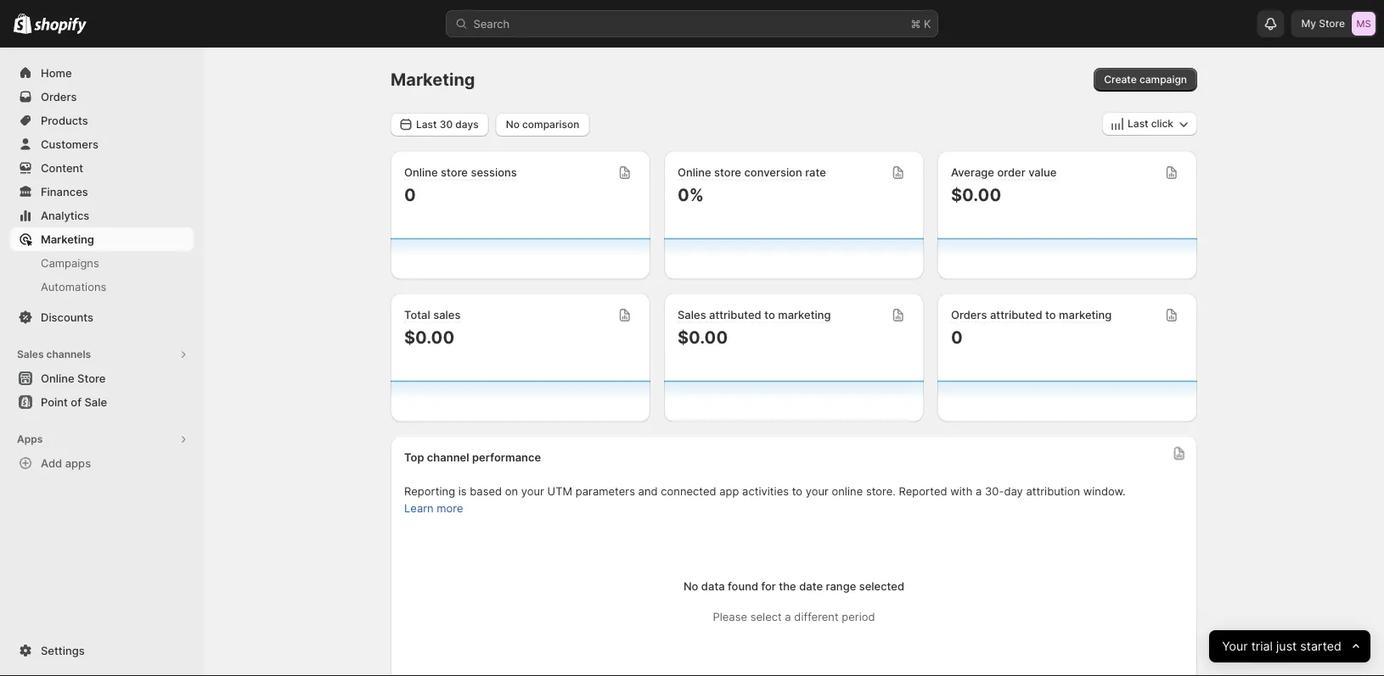 Task type: locate. For each thing, give the bounding box(es) containing it.
point of sale
[[41, 396, 107, 409]]

customers
[[41, 138, 98, 151]]

store inside button
[[77, 372, 106, 385]]

campaigns
[[41, 256, 99, 270]]

store up sale
[[77, 372, 106, 385]]

a left 30-
[[976, 485, 982, 499]]

average
[[951, 166, 994, 179]]

0 horizontal spatial store
[[77, 372, 106, 385]]

last inside last click dropdown button
[[1128, 118, 1149, 130]]

campaign
[[1140, 73, 1187, 86]]

last click
[[1128, 118, 1174, 130]]

apps button
[[10, 428, 194, 452]]

the
[[779, 580, 796, 594]]

1 attributed from the left
[[709, 309, 762, 322]]

0%
[[678, 184, 704, 205]]

2 horizontal spatial online
[[678, 166, 711, 179]]

utm
[[547, 485, 573, 499]]

0 horizontal spatial a
[[785, 611, 791, 624]]

learn
[[404, 502, 434, 516]]

for
[[761, 580, 776, 594]]

0 vertical spatial marketing
[[391, 69, 475, 90]]

0 horizontal spatial marketing
[[41, 233, 94, 246]]

2 marketing from the left
[[1059, 309, 1112, 322]]

to
[[765, 309, 775, 322], [1045, 309, 1056, 322], [792, 485, 803, 499]]

discounts link
[[10, 306, 194, 330]]

store for 0
[[441, 166, 468, 179]]

1 horizontal spatial no
[[684, 580, 698, 594]]

$0.00 down sales attributed to marketing
[[678, 327, 728, 348]]

1 horizontal spatial a
[[976, 485, 982, 499]]

marketing
[[778, 309, 831, 322], [1059, 309, 1112, 322]]

sales inside sales channels button
[[17, 349, 44, 361]]

no left comparison
[[506, 118, 520, 131]]

store left sessions
[[441, 166, 468, 179]]

your left the online
[[806, 485, 829, 499]]

to for $0.00
[[765, 309, 775, 322]]

1 vertical spatial 0
[[951, 327, 963, 348]]

0 vertical spatial sales
[[678, 309, 706, 322]]

2 your from the left
[[806, 485, 829, 499]]

rate
[[805, 166, 826, 179]]

apps
[[65, 457, 91, 470]]

total sales
[[404, 309, 461, 322]]

$0.00 for average
[[951, 184, 1001, 205]]

point
[[41, 396, 68, 409]]

1 horizontal spatial 0
[[951, 327, 963, 348]]

1 horizontal spatial sales
[[678, 309, 706, 322]]

0 vertical spatial no
[[506, 118, 520, 131]]

online up the 0% at top
[[678, 166, 711, 179]]

1 store from the left
[[441, 166, 468, 179]]

0 down online store sessions
[[404, 184, 416, 205]]

⌘
[[911, 17, 921, 30]]

$0.00 for total
[[404, 327, 454, 348]]

sale
[[84, 396, 107, 409]]

products link
[[10, 109, 194, 132]]

click
[[1151, 118, 1174, 130]]

2 horizontal spatial $0.00
[[951, 184, 1001, 205]]

settings link
[[10, 640, 194, 663]]

2 store from the left
[[714, 166, 741, 179]]

1 horizontal spatial orders
[[951, 309, 987, 322]]

last click button
[[1102, 112, 1197, 136]]

1 horizontal spatial your
[[806, 485, 829, 499]]

no inside no comparison 'dropdown button'
[[506, 118, 520, 131]]

0 horizontal spatial attributed
[[709, 309, 762, 322]]

my store image
[[1352, 12, 1376, 36]]

2 horizontal spatial to
[[1045, 309, 1056, 322]]

sales channels
[[17, 349, 91, 361]]

last for last 30 days
[[416, 118, 437, 131]]

marketing up last 30 days dropdown button
[[391, 69, 475, 90]]

0 horizontal spatial your
[[521, 485, 544, 499]]

no left the data
[[684, 580, 698, 594]]

last left 30
[[416, 118, 437, 131]]

1 vertical spatial a
[[785, 611, 791, 624]]

and
[[638, 485, 658, 499]]

1 vertical spatial orders
[[951, 309, 987, 322]]

0
[[404, 184, 416, 205], [951, 327, 963, 348]]

1 horizontal spatial store
[[1319, 17, 1345, 30]]

online store conversion rate
[[678, 166, 826, 179]]

2 attributed from the left
[[990, 309, 1043, 322]]

marketing for $0.00
[[778, 309, 831, 322]]

0 for online store sessions
[[404, 184, 416, 205]]

1 horizontal spatial shopify image
[[34, 17, 87, 34]]

0 vertical spatial 0
[[404, 184, 416, 205]]

analytics
[[41, 209, 89, 222]]

store for my store
[[1319, 17, 1345, 30]]

last
[[1128, 118, 1149, 130], [416, 118, 437, 131]]

home
[[41, 66, 72, 79]]

to for 0
[[1045, 309, 1056, 322]]

1 horizontal spatial online
[[404, 166, 438, 179]]

marketing link
[[10, 228, 194, 251]]

1 horizontal spatial to
[[792, 485, 803, 499]]

0 horizontal spatial orders
[[41, 90, 77, 103]]

online down last 30 days dropdown button
[[404, 166, 438, 179]]

orders
[[41, 90, 77, 103], [951, 309, 987, 322]]

1 horizontal spatial store
[[714, 166, 741, 179]]

select
[[751, 611, 782, 624]]

value
[[1029, 166, 1057, 179]]

0 horizontal spatial to
[[765, 309, 775, 322]]

different
[[794, 611, 839, 624]]

my
[[1302, 17, 1316, 30]]

your
[[521, 485, 544, 499], [806, 485, 829, 499]]

marketing
[[391, 69, 475, 90], [41, 233, 94, 246]]

no comparison button
[[496, 113, 590, 137]]

finances link
[[10, 180, 194, 204]]

0 vertical spatial orders
[[41, 90, 77, 103]]

sales attributed to marketing
[[678, 309, 831, 322]]

1 vertical spatial no
[[684, 580, 698, 594]]

online up "point"
[[41, 372, 74, 385]]

create
[[1104, 73, 1137, 86]]

a inside the reporting is based on your utm parameters and connected app activities to your online store. reported with a 30-day attribution window. learn more
[[976, 485, 982, 499]]

0 horizontal spatial $0.00
[[404, 327, 454, 348]]

$0.00 down the average
[[951, 184, 1001, 205]]

0 horizontal spatial online
[[41, 372, 74, 385]]

1 horizontal spatial marketing
[[1059, 309, 1112, 322]]

k
[[924, 17, 931, 30]]

last inside last 30 days dropdown button
[[416, 118, 437, 131]]

1 vertical spatial store
[[77, 372, 106, 385]]

0 horizontal spatial marketing
[[778, 309, 831, 322]]

$0.00 for sales
[[678, 327, 728, 348]]

online store button
[[0, 367, 204, 391]]

1 vertical spatial marketing
[[41, 233, 94, 246]]

$0.00 down the total sales
[[404, 327, 454, 348]]

0 horizontal spatial last
[[416, 118, 437, 131]]

0 vertical spatial a
[[976, 485, 982, 499]]

1 vertical spatial sales
[[17, 349, 44, 361]]

content
[[41, 161, 83, 175]]

reporting is based on your utm parameters and connected app activities to your online store. reported with a 30-day attribution window. learn more
[[404, 485, 1126, 516]]

0 down orders attributed to marketing
[[951, 327, 963, 348]]

1 marketing from the left
[[778, 309, 831, 322]]

store right my
[[1319, 17, 1345, 30]]

add apps button
[[10, 452, 194, 476]]

⌘ k
[[911, 17, 931, 30]]

online for 0%
[[678, 166, 711, 179]]

online
[[404, 166, 438, 179], [678, 166, 711, 179], [41, 372, 74, 385]]

a right "select"
[[785, 611, 791, 624]]

please
[[713, 611, 747, 624]]

create campaign button
[[1094, 68, 1197, 92]]

0 horizontal spatial no
[[506, 118, 520, 131]]

0 horizontal spatial sales
[[17, 349, 44, 361]]

store for 0%
[[714, 166, 741, 179]]

average order value
[[951, 166, 1057, 179]]

your
[[1222, 640, 1248, 654]]

1 horizontal spatial attributed
[[990, 309, 1043, 322]]

marketing down analytics
[[41, 233, 94, 246]]

store left conversion
[[714, 166, 741, 179]]

a
[[976, 485, 982, 499], [785, 611, 791, 624]]

0 horizontal spatial 0
[[404, 184, 416, 205]]

of
[[71, 396, 81, 409]]

0 horizontal spatial store
[[441, 166, 468, 179]]

1 horizontal spatial last
[[1128, 118, 1149, 130]]

sales channels button
[[10, 343, 194, 367]]

orders link
[[10, 85, 194, 109]]

1 horizontal spatial $0.00
[[678, 327, 728, 348]]

last left click
[[1128, 118, 1149, 130]]

sales
[[678, 309, 706, 322], [17, 349, 44, 361]]

period
[[842, 611, 875, 624]]

shopify image
[[14, 13, 32, 34], [34, 17, 87, 34]]

discounts
[[41, 311, 93, 324]]

channels
[[46, 349, 91, 361]]

selected
[[859, 580, 905, 594]]

your right on
[[521, 485, 544, 499]]

sales
[[433, 309, 461, 322]]

store
[[441, 166, 468, 179], [714, 166, 741, 179]]

0 vertical spatial store
[[1319, 17, 1345, 30]]

$0.00
[[951, 184, 1001, 205], [404, 327, 454, 348], [678, 327, 728, 348]]

store
[[1319, 17, 1345, 30], [77, 372, 106, 385]]

online store link
[[10, 367, 194, 391]]



Task type: describe. For each thing, give the bounding box(es) containing it.
marketing inside "link"
[[41, 233, 94, 246]]

date
[[799, 580, 823, 594]]

to inside the reporting is based on your utm parameters and connected app activities to your online store. reported with a 30-day attribution window. learn more
[[792, 485, 803, 499]]

online store
[[41, 372, 106, 385]]

settings
[[41, 645, 85, 658]]

on
[[505, 485, 518, 499]]

attributed for 0
[[990, 309, 1043, 322]]

more
[[437, 502, 463, 516]]

online for 0
[[404, 166, 438, 179]]

marketing for 0
[[1059, 309, 1112, 322]]

create campaign
[[1104, 73, 1187, 86]]

orders for orders attributed to marketing
[[951, 309, 987, 322]]

window.
[[1083, 485, 1126, 499]]

no for no comparison
[[506, 118, 520, 131]]

comparison
[[522, 118, 580, 131]]

your trial just started
[[1222, 640, 1342, 654]]

search
[[473, 17, 510, 30]]

1 your from the left
[[521, 485, 544, 499]]

point of sale button
[[0, 391, 204, 414]]

activities
[[742, 485, 789, 499]]

no comparison
[[506, 118, 580, 131]]

add apps
[[41, 457, 91, 470]]

store.
[[866, 485, 896, 499]]

conversion
[[744, 166, 802, 179]]

last 30 days
[[416, 118, 479, 131]]

my store
[[1302, 17, 1345, 30]]

sales for sales channels
[[17, 349, 44, 361]]

learn more link
[[404, 502, 463, 516]]

reported
[[899, 485, 947, 499]]

0 for orders attributed to marketing
[[951, 327, 963, 348]]

add
[[41, 457, 62, 470]]

with
[[951, 485, 973, 499]]

based
[[470, 485, 502, 499]]

just
[[1276, 640, 1297, 654]]

finances
[[41, 185, 88, 198]]

top channel performance
[[404, 451, 541, 465]]

customers link
[[10, 132, 194, 156]]

found
[[728, 580, 758, 594]]

trial
[[1251, 640, 1273, 654]]

performance
[[472, 451, 541, 465]]

1 horizontal spatial marketing
[[391, 69, 475, 90]]

last 30 days button
[[391, 113, 489, 137]]

app
[[720, 485, 739, 499]]

sessions
[[471, 166, 517, 179]]

home link
[[10, 61, 194, 85]]

products
[[41, 114, 88, 127]]

online inside button
[[41, 372, 74, 385]]

content link
[[10, 156, 194, 180]]

parameters
[[576, 485, 635, 499]]

orders for orders
[[41, 90, 77, 103]]

online store sessions
[[404, 166, 517, 179]]

automations
[[41, 280, 106, 293]]

range
[[826, 580, 856, 594]]

campaigns link
[[10, 251, 194, 275]]

30
[[440, 118, 453, 131]]

point of sale link
[[10, 391, 194, 414]]

connected
[[661, 485, 716, 499]]

0 horizontal spatial shopify image
[[14, 13, 32, 34]]

reporting
[[404, 485, 455, 499]]

started
[[1300, 640, 1342, 654]]

online
[[832, 485, 863, 499]]

days
[[455, 118, 479, 131]]

is
[[458, 485, 467, 499]]

attributed for $0.00
[[709, 309, 762, 322]]

orders attributed to marketing
[[951, 309, 1112, 322]]

no data found for the date range selected
[[684, 580, 905, 594]]

total
[[404, 309, 430, 322]]

day
[[1004, 485, 1023, 499]]

apps
[[17, 434, 43, 446]]

attribution
[[1026, 485, 1080, 499]]

analytics link
[[10, 204, 194, 228]]

no for no data found for the date range selected
[[684, 580, 698, 594]]

store for online store
[[77, 372, 106, 385]]

sales for sales attributed to marketing
[[678, 309, 706, 322]]

top
[[404, 451, 424, 465]]

last for last click
[[1128, 118, 1149, 130]]

order
[[997, 166, 1026, 179]]

channel
[[427, 451, 469, 465]]

30-
[[985, 485, 1004, 499]]

please select a different period
[[713, 611, 875, 624]]



Task type: vqa. For each thing, say whether or not it's contained in the screenshot.
0's To
yes



